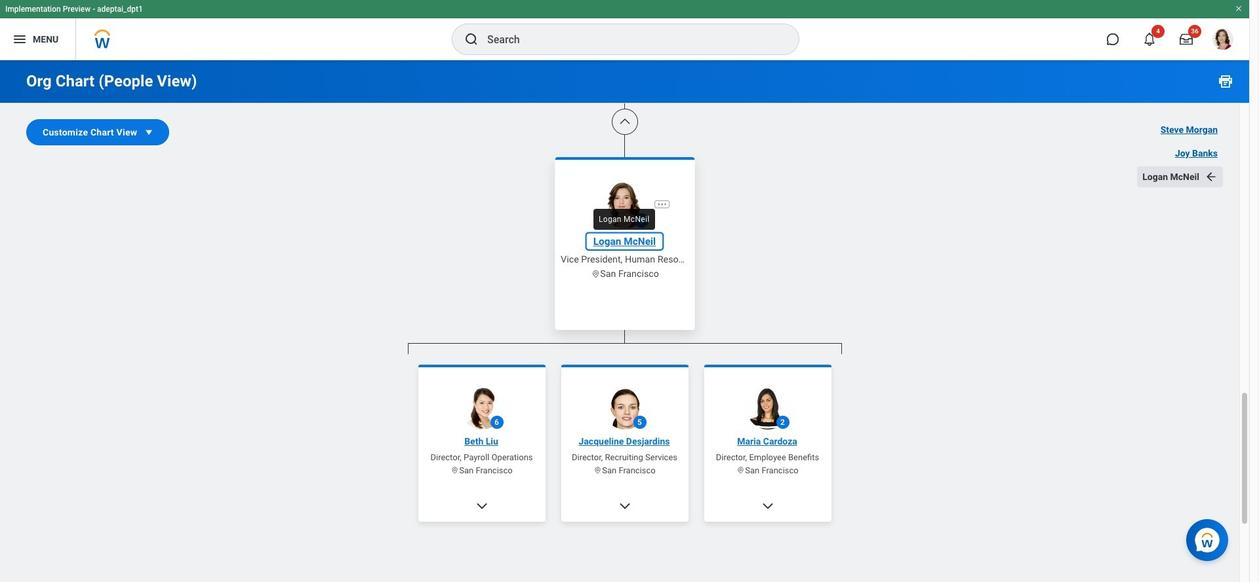 Task type: locate. For each thing, give the bounding box(es) containing it.
inbox large image
[[1180, 33, 1193, 46]]

close environment banner image
[[1235, 5, 1243, 12]]

chevron down image for location image
[[618, 500, 631, 513]]

main content
[[0, 0, 1249, 583]]

1 chevron down image from the left
[[475, 500, 488, 513]]

chevron down image
[[475, 500, 488, 513], [618, 500, 631, 513], [761, 500, 774, 513]]

print org chart image
[[1218, 73, 1233, 89]]

related actions image
[[656, 199, 667, 210]]

2 horizontal spatial location image
[[737, 467, 745, 475]]

2 chevron down image from the left
[[618, 500, 631, 513]]

chevron down image for rightmost location icon
[[761, 500, 774, 513]]

banner
[[0, 0, 1249, 60]]

0 horizontal spatial chevron down image
[[475, 500, 488, 513]]

notifications large image
[[1143, 33, 1156, 46]]

1 horizontal spatial location image
[[591, 269, 600, 279]]

location image
[[591, 269, 600, 279], [451, 467, 459, 475], [737, 467, 745, 475]]

justify image
[[12, 31, 28, 47]]

tooltip
[[590, 205, 659, 234]]

2 horizontal spatial chevron down image
[[761, 500, 774, 513]]

chevron down image for the left location icon
[[475, 500, 488, 513]]

1 horizontal spatial chevron down image
[[618, 500, 631, 513]]

3 chevron down image from the left
[[761, 500, 774, 513]]

chevron up image
[[618, 115, 631, 129]]

0 horizontal spatial location image
[[451, 467, 459, 475]]



Task type: vqa. For each thing, say whether or not it's contained in the screenshot.
the arrow left icon in the right of the page
yes



Task type: describe. For each thing, give the bounding box(es) containing it.
location image
[[594, 467, 602, 475]]

profile logan mcneil image
[[1213, 29, 1233, 53]]

search image
[[464, 31, 479, 47]]

caret down image
[[142, 126, 156, 139]]

Search Workday  search field
[[487, 25, 772, 54]]

arrow left image
[[1205, 170, 1218, 184]]

logan mcneil, logan mcneil, 3 direct reports element
[[408, 354, 842, 583]]



